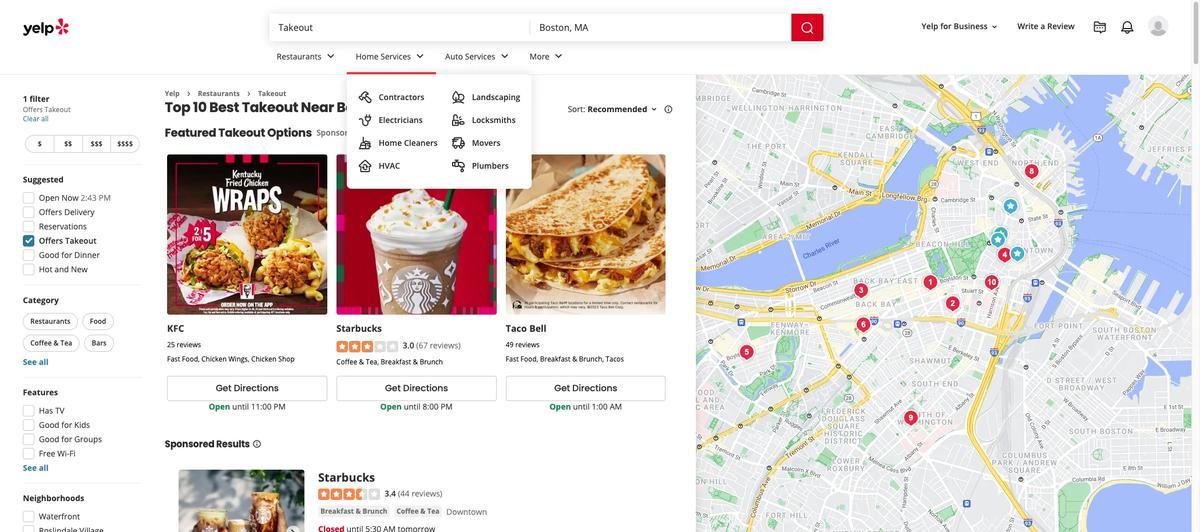 Task type: locate. For each thing, give the bounding box(es) containing it.
1 horizontal spatial tea
[[427, 507, 440, 516]]

16 chevron right v2 image right yelp link
[[184, 89, 193, 98]]

1 vertical spatial starbucks
[[318, 470, 375, 485]]

1 16 chevron right v2 image from the left
[[184, 89, 193, 98]]

tea down the restaurants button
[[60, 338, 72, 348]]

fast down the 49 in the bottom of the page
[[506, 354, 519, 364]]

food, down kfc link
[[182, 354, 200, 364]]

write a review link
[[1013, 16, 1079, 37]]

2 vertical spatial restaurants
[[30, 316, 70, 326]]

2 see all button from the top
[[23, 462, 49, 473]]

get directions link for kfc
[[167, 376, 327, 401]]

coffee & tea button inside group
[[23, 335, 80, 352]]

good for good for dinner
[[39, 250, 59, 260]]

directions up 8:00
[[403, 382, 448, 395]]

coffee & tea button
[[23, 335, 80, 352], [394, 506, 442, 517]]

2 horizontal spatial get directions link
[[506, 376, 666, 401]]

menu inside business categories element
[[347, 74, 532, 189]]

16 info v2 image
[[664, 105, 673, 114], [360, 128, 369, 137], [252, 439, 261, 448]]

brunch inside button
[[363, 507, 387, 516]]

until
[[232, 401, 249, 412], [404, 401, 421, 412], [573, 401, 590, 412]]

1 vertical spatial all
[[39, 357, 49, 367]]

24 chevron down v2 image
[[324, 49, 338, 63], [498, 49, 511, 63]]

taco bell link
[[506, 322, 546, 335]]

restaurants inside button
[[30, 316, 70, 326]]

1 see from the top
[[23, 357, 37, 367]]

restaurants inside business categories element
[[277, 51, 321, 62]]

reservations
[[39, 221, 87, 232]]

bars button
[[84, 335, 114, 352]]

2 vertical spatial offers
[[39, 235, 63, 246]]

1 good from the top
[[39, 250, 59, 260]]

2 none field from the left
[[539, 21, 782, 34]]

0 horizontal spatial services
[[381, 51, 411, 62]]

and
[[55, 264, 69, 275]]

2 horizontal spatial restaurants
[[277, 51, 321, 62]]

0 vertical spatial offers
[[23, 105, 43, 114]]

0 horizontal spatial get directions link
[[167, 376, 327, 401]]

pm for starbucks
[[441, 401, 453, 412]]

get directions up the "open until 11:00 pm" on the left bottom
[[216, 382, 279, 395]]

next image
[[286, 526, 300, 532]]

offers for offers takeout
[[39, 235, 63, 246]]

reviews inside taco bell 49 reviews fast food, breakfast & brunch, tacos
[[515, 340, 540, 350]]

moon & flower house -boston image
[[980, 271, 1003, 294]]

open for taco bell
[[549, 401, 571, 412]]

best
[[209, 98, 239, 117]]

1 horizontal spatial fast
[[506, 354, 519, 364]]

$$$ button
[[82, 135, 111, 153]]

1 food, from the left
[[182, 354, 200, 364]]

1 services from the left
[[381, 51, 411, 62]]

$$ button
[[54, 135, 82, 153]]

group containing category
[[21, 295, 142, 368]]

coffee & tea down 3.4 (44 reviews)
[[397, 507, 440, 516]]

1 chicken from the left
[[201, 354, 227, 364]]

24 chevron down v2 image
[[413, 49, 427, 63], [552, 49, 566, 63]]

0 horizontal spatial fast
[[167, 354, 180, 364]]

1 horizontal spatial brunch
[[420, 357, 443, 367]]

1 24 chevron down v2 image from the left
[[413, 49, 427, 63]]

reviews) up coffee & tea link
[[412, 488, 442, 499]]

24 chevron down v2 image left auto
[[413, 49, 427, 63]]

1 horizontal spatial food,
[[521, 354, 538, 364]]

for left business
[[940, 21, 952, 32]]

1:00
[[592, 401, 608, 412]]

2:43
[[81, 192, 97, 203]]

see all button up features
[[23, 357, 49, 367]]

starbucks up 3 star rating image
[[336, 322, 382, 335]]

home for home cleaners
[[379, 137, 402, 148]]

1 vertical spatial coffee & tea button
[[394, 506, 442, 517]]

2 until from the left
[[404, 401, 421, 412]]

home cleaners link
[[354, 132, 442, 155]]

write a review
[[1018, 21, 1075, 32]]

group containing suggested
[[19, 174, 142, 279]]

0 vertical spatial restaurants
[[277, 51, 321, 62]]

0 vertical spatial 16 info v2 image
[[664, 105, 673, 114]]

reviews right '25'
[[177, 340, 201, 350]]

hot and new
[[39, 264, 88, 275]]

3.4 star rating image
[[318, 489, 380, 500]]

2 horizontal spatial 16 info v2 image
[[664, 105, 673, 114]]

fast down '25'
[[167, 354, 180, 364]]

0 vertical spatial 16 chevron down v2 image
[[990, 22, 999, 31]]

good for dinner
[[39, 250, 100, 260]]

see all down free
[[23, 462, 49, 473]]

coffee & tea
[[30, 338, 72, 348], [397, 507, 440, 516]]

open left 8:00
[[380, 401, 402, 412]]

2 reviews from the left
[[515, 340, 540, 350]]

1 vertical spatial 16 chevron down v2 image
[[650, 105, 659, 114]]

24 landscaping v2 image
[[451, 90, 465, 104]]

breakfast down '3.0'
[[381, 357, 411, 367]]

for inside button
[[940, 21, 952, 32]]

pm right '2:43'
[[99, 192, 111, 203]]

home inside "link"
[[379, 137, 402, 148]]

1 get directions link from the left
[[167, 376, 327, 401]]

starbucks for the starbucks link to the top
[[336, 322, 382, 335]]

breakfast & brunch button
[[318, 506, 390, 517]]

1 horizontal spatial coffee
[[336, 357, 357, 367]]

0 vertical spatial coffee & tea
[[30, 338, 72, 348]]

breakfast & brunch link
[[318, 506, 390, 517]]

home
[[356, 51, 379, 62], [379, 137, 402, 148]]

2 get from the left
[[385, 382, 401, 395]]

& down the 3.4 star rating image
[[356, 507, 361, 516]]

group
[[19, 174, 142, 279], [21, 295, 142, 368], [19, 387, 142, 474], [19, 493, 142, 532]]

notifications image
[[1121, 21, 1134, 34]]

1 horizontal spatial services
[[465, 51, 495, 62]]

16 chevron right v2 image left takeout link
[[244, 89, 253, 98]]

3 get directions from the left
[[554, 382, 617, 395]]

0 horizontal spatial food,
[[182, 354, 200, 364]]

coffee down (44
[[397, 507, 419, 516]]

3.0
[[403, 340, 414, 351]]

menu containing contractors
[[347, 74, 532, 189]]

see for category
[[23, 357, 37, 367]]

0 horizontal spatial 24 chevron down v2 image
[[324, 49, 338, 63]]

open now 2:43 pm
[[39, 192, 111, 203]]

16 info v2 image right results
[[252, 439, 261, 448]]

1 horizontal spatial reviews
[[515, 340, 540, 350]]

3 get from the left
[[554, 382, 570, 395]]

0 vertical spatial see
[[23, 357, 37, 367]]

directions up 11:00 on the left bottom of page
[[234, 382, 279, 395]]

1 horizontal spatial 16 info v2 image
[[360, 128, 369, 137]]

brunch down "3.4"
[[363, 507, 387, 516]]

0 horizontal spatial 24 chevron down v2 image
[[413, 49, 427, 63]]

free
[[39, 448, 55, 459]]

see all up features
[[23, 357, 49, 367]]

all down free
[[39, 462, 49, 473]]

open until 11:00 pm
[[209, 401, 286, 412]]

1 vertical spatial coffee & tea
[[397, 507, 440, 516]]

directions
[[234, 382, 279, 395], [403, 382, 448, 395], [572, 382, 617, 395]]

1 none field from the left
[[278, 21, 521, 34]]

16 chevron down v2 image inside recommended dropdown button
[[650, 105, 659, 114]]

see all button
[[23, 357, 49, 367], [23, 462, 49, 473]]

see up features
[[23, 357, 37, 367]]

1 24 chevron down v2 image from the left
[[324, 49, 338, 63]]

open left 1:00
[[549, 401, 571, 412]]

None field
[[278, 21, 521, 34], [539, 21, 782, 34]]

yelp
[[922, 21, 938, 32], [165, 89, 180, 98]]

1 reviews from the left
[[177, 340, 201, 350]]

restaurants right top
[[198, 89, 240, 98]]

1 get directions from the left
[[216, 382, 279, 395]]

get directions up "open until 1:00 am"
[[554, 382, 617, 395]]

sponsored down top 10 best takeout near boston, massachusetts
[[316, 127, 358, 138]]

restaurants for the restaurants button
[[30, 316, 70, 326]]

offers up reservations
[[39, 207, 62, 217]]

all right clear
[[41, 114, 49, 124]]

24 chevron down v2 image for restaurants
[[324, 49, 338, 63]]

starbucks image up moon & flower house -boston image
[[987, 229, 1010, 252]]

2 horizontal spatial until
[[573, 401, 590, 412]]

2 horizontal spatial directions
[[572, 382, 617, 395]]

fast inside taco bell 49 reviews fast food, breakfast & brunch, tacos
[[506, 354, 519, 364]]

1 horizontal spatial coffee & tea button
[[394, 506, 442, 517]]

home up 24 contractor v2 image
[[356, 51, 379, 62]]

get directions up open until 8:00 pm at the bottom left of the page
[[385, 382, 448, 395]]

services for home services
[[381, 51, 411, 62]]

2 fast from the left
[[506, 354, 519, 364]]

24 chevron down v2 image inside auto services link
[[498, 49, 511, 63]]

16 info v2 image right recommended dropdown button
[[664, 105, 673, 114]]

coffee & tea button down 3.4 (44 reviews)
[[394, 506, 442, 517]]

wow tikka image
[[735, 341, 758, 364]]

3 good from the top
[[39, 434, 59, 445]]

24 chevron down v2 image right more
[[552, 49, 566, 63]]

get directions for taco bell
[[554, 382, 617, 395]]

open for kfc
[[209, 401, 230, 412]]

2 24 chevron down v2 image from the left
[[552, 49, 566, 63]]

services down find text field
[[381, 51, 411, 62]]

reviews) right (67
[[430, 340, 461, 351]]

1 get from the left
[[216, 382, 231, 395]]

0 horizontal spatial brunch
[[363, 507, 387, 516]]

all spice image
[[900, 407, 923, 430]]

clear
[[23, 114, 39, 124]]

1 see all from the top
[[23, 357, 49, 367]]

2 24 chevron down v2 image from the left
[[498, 49, 511, 63]]

home up hvac
[[379, 137, 402, 148]]

menu
[[347, 74, 532, 189]]

0 vertical spatial reviews)
[[430, 340, 461, 351]]

for down good for kids at the bottom left of the page
[[61, 434, 72, 445]]

0 vertical spatial sponsored
[[316, 127, 358, 138]]

restaurants up takeout link
[[277, 51, 321, 62]]

0 horizontal spatial pm
[[99, 192, 111, 203]]

1 vertical spatial brunch
[[363, 507, 387, 516]]

1 horizontal spatial get directions link
[[336, 376, 497, 401]]

1 vertical spatial restaurants link
[[198, 89, 240, 98]]

fast inside kfc 25 reviews fast food, chicken wings, chicken shop
[[167, 354, 180, 364]]

1 horizontal spatial get
[[385, 382, 401, 395]]

2 16 chevron right v2 image from the left
[[244, 89, 253, 98]]

3 directions from the left
[[572, 382, 617, 395]]

until left 11:00 on the left bottom of page
[[232, 401, 249, 412]]

1 see all button from the top
[[23, 357, 49, 367]]

16 chevron down v2 image for recommended
[[650, 105, 659, 114]]

16 info v2 image down 24 electrician v2 image
[[360, 128, 369, 137]]

pm right 11:00 on the left bottom of page
[[274, 401, 286, 412]]

3.4
[[385, 488, 396, 499]]

food, inside taco bell 49 reviews fast food, breakfast & brunch, tacos
[[521, 354, 538, 364]]

for for groups
[[61, 434, 72, 445]]

starbucks image
[[999, 195, 1022, 218], [987, 229, 1010, 252]]

yelp left 10
[[165, 89, 180, 98]]

2 horizontal spatial get directions
[[554, 382, 617, 395]]

yelp inside button
[[922, 21, 938, 32]]

until for starbucks
[[404, 401, 421, 412]]

services for auto services
[[465, 51, 495, 62]]

directions up 1:00
[[572, 382, 617, 395]]

1 horizontal spatial get directions
[[385, 382, 448, 395]]

review
[[1047, 21, 1075, 32]]

24 chevron down v2 image for home services
[[413, 49, 427, 63]]

reviews down taco bell "link"
[[515, 340, 540, 350]]

search image
[[800, 21, 814, 35]]

3 get directions link from the left
[[506, 376, 666, 401]]

see all
[[23, 357, 49, 367], [23, 462, 49, 473]]

starbucks image up subway 'image'
[[999, 195, 1022, 218]]

0 vertical spatial see all button
[[23, 357, 49, 367]]

0 horizontal spatial 16 chevron down v2 image
[[650, 105, 659, 114]]

11:00
[[251, 401, 272, 412]]

locksmiths
[[472, 114, 516, 125]]

category
[[23, 295, 59, 306]]

food,
[[182, 354, 200, 364], [521, 354, 538, 364]]

1 horizontal spatial 24 chevron down v2 image
[[552, 49, 566, 63]]

options
[[267, 125, 312, 141]]

24 chevron down v2 image up top 10 best takeout near boston, massachusetts
[[324, 49, 338, 63]]

for up the good for groups
[[61, 419, 72, 430]]

home services link
[[347, 41, 436, 74]]

0 horizontal spatial get directions
[[216, 382, 279, 395]]

locksmiths link
[[447, 109, 525, 132]]

0 vertical spatial starbucks
[[336, 322, 382, 335]]

16 chevron right v2 image for takeout
[[244, 89, 253, 98]]

good
[[39, 250, 59, 260], [39, 419, 59, 430], [39, 434, 59, 445]]

& down the restaurants button
[[54, 338, 59, 348]]

good down has tv
[[39, 419, 59, 430]]

24 chevron down v2 image right auto services
[[498, 49, 511, 63]]

16 chevron down v2 image right recommended
[[650, 105, 659, 114]]

see up neighborhoods
[[23, 462, 37, 473]]

until left 1:00
[[573, 401, 590, 412]]

0 vertical spatial yelp
[[922, 21, 938, 32]]

0 horizontal spatial breakfast
[[320, 507, 354, 516]]

24 chevron down v2 image inside home services link
[[413, 49, 427, 63]]

16 chevron down v2 image
[[990, 22, 999, 31], [650, 105, 659, 114]]

1 vertical spatial coffee
[[336, 357, 357, 367]]

1 fast from the left
[[167, 354, 180, 364]]

starbucks link up 3 star rating image
[[336, 322, 382, 335]]

business categories element
[[268, 41, 1169, 189]]

tea down 3.4 (44 reviews)
[[427, 507, 440, 516]]

sponsored left results
[[165, 438, 214, 451]]

0 horizontal spatial coffee
[[30, 338, 52, 348]]

get directions link down brunch,
[[506, 376, 666, 401]]

2 get directions from the left
[[385, 382, 448, 395]]

a
[[1041, 21, 1045, 32]]

2 horizontal spatial pm
[[441, 401, 453, 412]]

& inside taco bell 49 reviews fast food, breakfast & brunch, tacos
[[572, 354, 577, 364]]

1 vertical spatial yelp
[[165, 89, 180, 98]]

pm right 8:00
[[441, 401, 453, 412]]

1 horizontal spatial pm
[[274, 401, 286, 412]]

1 horizontal spatial directions
[[403, 382, 448, 395]]

restaurants
[[277, 51, 321, 62], [198, 89, 240, 98], [30, 316, 70, 326]]

until left 8:00
[[404, 401, 421, 412]]

services right auto
[[465, 51, 495, 62]]

electricians link
[[354, 109, 442, 132]]

tea,
[[366, 357, 379, 367]]

0 horizontal spatial get
[[216, 382, 231, 395]]

coffee
[[30, 338, 52, 348], [336, 357, 357, 367], [397, 507, 419, 516]]

0 horizontal spatial chicken
[[201, 354, 227, 364]]

$$$$
[[117, 139, 133, 149]]

& left tea,
[[359, 357, 364, 367]]

1 vertical spatial see all
[[23, 462, 49, 473]]

1 horizontal spatial restaurants
[[198, 89, 240, 98]]

coffee down the restaurants button
[[30, 338, 52, 348]]

1 vertical spatial reviews)
[[412, 488, 442, 499]]

2 horizontal spatial get
[[554, 382, 570, 395]]

restaurants link right top
[[198, 89, 240, 98]]

1 directions from the left
[[234, 382, 279, 395]]

landscaping
[[472, 92, 520, 102]]

chicken left wings, at the left
[[201, 354, 227, 364]]

1 horizontal spatial sponsored
[[316, 127, 358, 138]]

auto services link
[[436, 41, 521, 74]]

all
[[41, 114, 49, 124], [39, 357, 49, 367], [39, 462, 49, 473]]

breakfast down the 3.4 star rating image
[[320, 507, 354, 516]]

food, down taco bell "link"
[[521, 354, 538, 364]]

2 food, from the left
[[521, 354, 538, 364]]

1 horizontal spatial yelp
[[922, 21, 938, 32]]

1 horizontal spatial 24 chevron down v2 image
[[498, 49, 511, 63]]

24 chevron down v2 image for more
[[552, 49, 566, 63]]

0 horizontal spatial yelp
[[165, 89, 180, 98]]

1 vertical spatial starbucks image
[[987, 229, 1010, 252]]

tea
[[60, 338, 72, 348], [427, 507, 440, 516]]

coffee down 3 star rating image
[[336, 357, 357, 367]]

16 chevron down v2 image inside 'yelp for business' button
[[990, 22, 999, 31]]

good up free
[[39, 434, 59, 445]]

none field near
[[539, 21, 782, 34]]

all for features
[[39, 462, 49, 473]]

0 horizontal spatial tea
[[60, 338, 72, 348]]

plumbers link
[[447, 155, 525, 177]]

starbucks up the 3.4 star rating image
[[318, 470, 375, 485]]

get down coffee & tea, breakfast & brunch
[[385, 382, 401, 395]]

1 until from the left
[[232, 401, 249, 412]]

24 chevron down v2 image inside more link
[[552, 49, 566, 63]]

recommended button
[[588, 104, 659, 115]]

greco image
[[850, 279, 873, 302]]

chicken
[[201, 354, 227, 364], [251, 354, 277, 364]]

starbucks link up the 3.4 star rating image
[[318, 470, 375, 485]]

see all for category
[[23, 357, 49, 367]]

offers down reservations
[[39, 235, 63, 246]]

16 chevron down v2 image right business
[[990, 22, 999, 31]]

good up hot
[[39, 250, 59, 260]]

chicken left shop
[[251, 354, 277, 364]]

16 chevron right v2 image
[[184, 89, 193, 98], [244, 89, 253, 98]]

neighborhoods
[[23, 493, 84, 504]]

all up features
[[39, 357, 49, 367]]

yelp left business
[[922, 21, 938, 32]]

get directions link down wings, at the left
[[167, 376, 327, 401]]

1 horizontal spatial restaurants link
[[268, 41, 347, 74]]

1 horizontal spatial until
[[404, 401, 421, 412]]

yelp for yelp link
[[165, 89, 180, 98]]

0 horizontal spatial directions
[[234, 382, 279, 395]]

1 vertical spatial see
[[23, 462, 37, 473]]

get up "open until 1:00 am"
[[554, 382, 570, 395]]

tea inside group
[[60, 338, 72, 348]]

breakfast down bell
[[540, 354, 570, 364]]

coffee & tea down the restaurants button
[[30, 338, 72, 348]]

see
[[23, 357, 37, 367], [23, 462, 37, 473]]

restaurants link up takeout link
[[268, 41, 347, 74]]

sponsored for sponsored results
[[165, 438, 214, 451]]

fi
[[69, 448, 76, 459]]

2 vertical spatial coffee
[[397, 507, 419, 516]]

hot
[[39, 264, 53, 275]]

0 horizontal spatial coffee & tea button
[[23, 335, 80, 352]]

& left brunch,
[[572, 354, 577, 364]]

1 horizontal spatial 16 chevron right v2 image
[[244, 89, 253, 98]]

&
[[54, 338, 59, 348], [572, 354, 577, 364], [359, 357, 364, 367], [413, 357, 418, 367], [356, 507, 361, 516], [420, 507, 426, 516]]

2 vertical spatial 16 info v2 image
[[252, 439, 261, 448]]

1 vertical spatial home
[[379, 137, 402, 148]]

0 vertical spatial all
[[41, 114, 49, 124]]

starbucks link
[[336, 322, 382, 335], [318, 470, 375, 485]]

brunch down 3.0 (67 reviews)
[[420, 357, 443, 367]]

get up the "open until 11:00 pm" on the left bottom
[[216, 382, 231, 395]]

0 vertical spatial home
[[356, 51, 379, 62]]

tacos
[[606, 354, 624, 364]]

2 services from the left
[[465, 51, 495, 62]]

breakfast & brunch
[[320, 507, 387, 516]]

for down offers takeout at the left of the page
[[61, 250, 72, 260]]

2 horizontal spatial breakfast
[[540, 354, 570, 364]]

all for category
[[39, 357, 49, 367]]

2 see all from the top
[[23, 462, 49, 473]]

3 until from the left
[[573, 401, 590, 412]]

1 vertical spatial good
[[39, 419, 59, 430]]

breakfast inside taco bell 49 reviews fast food, breakfast & brunch, tacos
[[540, 354, 570, 364]]

None search field
[[269, 14, 826, 41]]

1 vertical spatial 16 info v2 image
[[360, 128, 369, 137]]

0 vertical spatial good
[[39, 250, 59, 260]]

see all button down free
[[23, 462, 49, 473]]

reviews
[[177, 340, 201, 350], [515, 340, 540, 350]]

offers down filter
[[23, 105, 43, 114]]

waterfront
[[39, 511, 80, 522]]

24 chevron down v2 image for auto services
[[498, 49, 511, 63]]

open up sponsored results at the bottom of page
[[209, 401, 230, 412]]

2 good from the top
[[39, 419, 59, 430]]

0 vertical spatial tea
[[60, 338, 72, 348]]

offers for offers delivery
[[39, 207, 62, 217]]

1 horizontal spatial chicken
[[251, 354, 277, 364]]

1 horizontal spatial none field
[[539, 21, 782, 34]]

$$
[[64, 139, 72, 149]]

home services
[[356, 51, 411, 62]]

get directions link down coffee & tea, breakfast & brunch
[[336, 376, 497, 401]]

services
[[381, 51, 411, 62], [465, 51, 495, 62]]

2 see from the top
[[23, 462, 37, 473]]

2 get directions link from the left
[[336, 376, 497, 401]]

0 horizontal spatial until
[[232, 401, 249, 412]]

coffee & tea button down the restaurants button
[[23, 335, 80, 352]]

directions for kfc
[[234, 382, 279, 395]]

0 vertical spatial coffee & tea button
[[23, 335, 80, 352]]

2 directions from the left
[[403, 382, 448, 395]]



Task type: describe. For each thing, give the bounding box(es) containing it.
auto services
[[445, 51, 495, 62]]

1 horizontal spatial breakfast
[[381, 357, 411, 367]]

sponsored for sponsored
[[316, 127, 358, 138]]

sponsored results
[[165, 438, 250, 451]]

restaurants for topmost restaurants link
[[277, 51, 321, 62]]

shop
[[278, 354, 295, 364]]

$
[[38, 139, 42, 149]]

3 star rating image
[[336, 341, 398, 352]]

top
[[165, 98, 190, 117]]

1 horizontal spatial coffee & tea
[[397, 507, 440, 516]]

top 10 best takeout near boston, massachusetts
[[165, 98, 496, 117]]

16 chevron down v2 image for yelp for business
[[990, 22, 999, 31]]

directions for taco
[[572, 382, 617, 395]]

downtown
[[446, 507, 487, 517]]

restaurants button
[[23, 313, 78, 330]]

24 heating cooling v2 image
[[358, 159, 372, 173]]

open down suggested
[[39, 192, 59, 203]]

landscaping link
[[447, 86, 525, 109]]

more link
[[521, 41, 575, 74]]

electricians
[[379, 114, 423, 125]]

group containing features
[[19, 387, 142, 474]]

16 info v2 image for top 10 best takeout near boston, massachusetts
[[664, 105, 673, 114]]

results
[[216, 438, 250, 451]]

1 filter offers takeout clear all
[[23, 93, 70, 124]]

reviews) for 3.0 (67 reviews)
[[430, 340, 461, 351]]

$ button
[[25, 135, 54, 153]]

subway image
[[990, 223, 1012, 246]]

sort:
[[568, 104, 585, 115]]

food
[[90, 316, 106, 326]]

see all button for features
[[23, 462, 49, 473]]

offers delivery
[[39, 207, 94, 217]]

starbucks for bottom the starbucks link
[[318, 470, 375, 485]]

pm for kfc
[[274, 401, 286, 412]]

10
[[193, 98, 207, 117]]

(44
[[398, 488, 410, 499]]

until for taco bell
[[573, 401, 590, 412]]

write
[[1018, 21, 1039, 32]]

movers link
[[447, 132, 525, 155]]

featured takeout options
[[165, 125, 312, 141]]

reviews inside kfc 25 reviews fast food, chicken wings, chicken shop
[[177, 340, 201, 350]]

see for features
[[23, 462, 37, 473]]

taco bell 49 reviews fast food, breakfast & brunch, tacos
[[506, 322, 624, 364]]

good for good for kids
[[39, 419, 59, 430]]

featured
[[165, 125, 216, 141]]

open until 8:00 pm
[[380, 401, 453, 412]]

takeout inside the 1 filter offers takeout clear all
[[45, 105, 70, 114]]

0 vertical spatial starbucks link
[[336, 322, 382, 335]]

massachusetts
[[391, 98, 496, 117]]

yelp link
[[165, 89, 180, 98]]

open until 1:00 am
[[549, 401, 622, 412]]

0 vertical spatial coffee
[[30, 338, 52, 348]]

Near text field
[[539, 21, 782, 34]]

yelp for yelp for business
[[922, 21, 938, 32]]

cleaners
[[404, 137, 438, 148]]

24 home cleaning v2 image
[[358, 136, 372, 150]]

wi-
[[57, 448, 69, 459]]

mike & patty's - boston image
[[941, 292, 964, 315]]

features
[[23, 387, 58, 398]]

movers
[[472, 137, 501, 148]]

yelp for business
[[922, 21, 988, 32]]

kfc 25 reviews fast food, chicken wings, chicken shop
[[167, 322, 295, 364]]

projects image
[[1093, 21, 1107, 34]]

bacco's fine foods image
[[919, 271, 942, 294]]

0 horizontal spatial restaurants link
[[198, 89, 240, 98]]

auto
[[445, 51, 463, 62]]

contractors link
[[354, 86, 442, 109]]

map region
[[569, 0, 1200, 532]]

24 moving v2 image
[[451, 136, 465, 150]]

49
[[506, 340, 514, 350]]

takeout link
[[258, 89, 286, 98]]

hvac
[[379, 160, 400, 171]]

24 locksmith v2 image
[[451, 113, 465, 127]]

user actions element
[[913, 14, 1185, 85]]

wings,
[[228, 354, 250, 364]]

groups
[[74, 434, 102, 445]]

get directions link for taco bell
[[506, 376, 666, 401]]

food button
[[82, 313, 114, 330]]

1 vertical spatial restaurants
[[198, 89, 240, 98]]

24 contractor v2 image
[[358, 90, 372, 104]]

breakfast inside breakfast & brunch button
[[320, 507, 354, 516]]

all inside the 1 filter offers takeout clear all
[[41, 114, 49, 124]]

home for home services
[[356, 51, 379, 62]]

25
[[167, 340, 175, 350]]

dinner
[[74, 250, 100, 260]]

& inside group
[[54, 338, 59, 348]]

group containing neighborhoods
[[19, 493, 142, 532]]

good for good for groups
[[39, 434, 59, 445]]

1 vertical spatial tea
[[427, 507, 440, 516]]

for for dinner
[[61, 250, 72, 260]]

lotus test kitchen image
[[994, 244, 1016, 266]]

food, inside kfc 25 reviews fast food, chicken wings, chicken shop
[[182, 354, 200, 364]]

bell
[[529, 322, 546, 335]]

0 vertical spatial starbucks image
[[999, 195, 1022, 218]]

pressed cafe image
[[852, 313, 875, 336]]

8:00
[[423, 401, 439, 412]]

kfc link
[[167, 322, 184, 335]]

$$$$ button
[[111, 135, 140, 153]]

none field find
[[278, 21, 521, 34]]

2 chicken from the left
[[251, 354, 277, 364]]

near
[[301, 98, 334, 117]]

reviews) for 3.4 (44 reviews)
[[412, 488, 442, 499]]

bars
[[92, 338, 107, 348]]

brunch,
[[579, 354, 604, 364]]

3.4 (44 reviews)
[[385, 488, 442, 499]]

& down (67
[[413, 357, 418, 367]]

pauli's image
[[1020, 160, 1043, 183]]

filter
[[30, 93, 49, 104]]

until for kfc
[[232, 401, 249, 412]]

tv
[[55, 405, 64, 416]]

get directions for kfc
[[216, 382, 279, 395]]

coffee & tea link
[[394, 506, 442, 517]]

get for kfc
[[216, 382, 231, 395]]

am
[[610, 401, 622, 412]]

16 info v2 image for featured takeout options
[[360, 128, 369, 137]]

suggested
[[23, 174, 64, 185]]

taco bell image
[[1006, 242, 1029, 265]]

now
[[62, 192, 79, 203]]

2 horizontal spatial coffee
[[397, 507, 419, 516]]

see all button for category
[[23, 357, 49, 367]]

taco
[[506, 322, 527, 335]]

brad k. image
[[1148, 15, 1169, 36]]

3.0 (67 reviews)
[[403, 340, 461, 351]]

24 plumbers v2 image
[[451, 159, 465, 173]]

kfc
[[167, 322, 184, 335]]

recommended
[[588, 104, 647, 115]]

& down 3.4 (44 reviews)
[[420, 507, 426, 516]]

for for kids
[[61, 419, 72, 430]]

open for starbucks
[[380, 401, 402, 412]]

offers inside the 1 filter offers takeout clear all
[[23, 105, 43, 114]]

get for taco bell
[[554, 382, 570, 395]]

has tv
[[39, 405, 64, 416]]

for for business
[[940, 21, 952, 32]]

slideshow element
[[179, 470, 304, 532]]

previous image
[[183, 526, 197, 532]]

business
[[954, 21, 988, 32]]

Find text field
[[278, 21, 521, 34]]

(67
[[416, 340, 428, 351]]

0 vertical spatial brunch
[[420, 357, 443, 367]]

has
[[39, 405, 53, 416]]

24 electrician v2 image
[[358, 113, 372, 127]]

get directions for starbucks
[[385, 382, 448, 395]]

more
[[530, 51, 550, 62]]

offers takeout
[[39, 235, 97, 246]]

hvac link
[[354, 155, 442, 177]]

& inside button
[[356, 507, 361, 516]]

see all for features
[[23, 462, 49, 473]]

new
[[71, 264, 88, 275]]

coffee & tea inside group
[[30, 338, 72, 348]]

1 vertical spatial starbucks link
[[318, 470, 375, 485]]

1
[[23, 93, 27, 104]]

plumbers
[[472, 160, 509, 171]]

coffee & tea, breakfast & brunch
[[336, 357, 443, 367]]

get directions link for starbucks
[[336, 376, 497, 401]]

0 vertical spatial restaurants link
[[268, 41, 347, 74]]

16 chevron right v2 image for restaurants
[[184, 89, 193, 98]]

get for starbucks
[[385, 382, 401, 395]]

free wi-fi
[[39, 448, 76, 459]]



Task type: vqa. For each thing, say whether or not it's contained in the screenshot.
Starbucks link
yes



